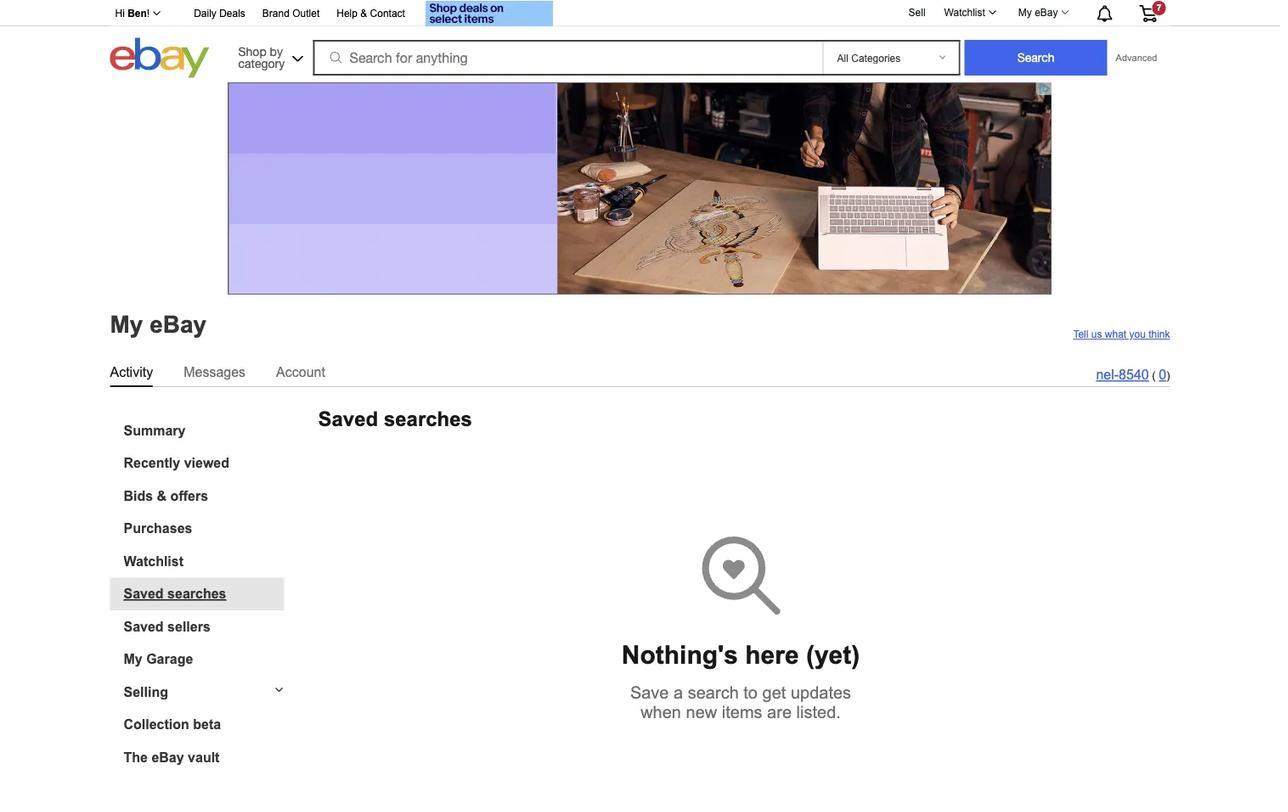 Task type: describe. For each thing, give the bounding box(es) containing it.
new
[[686, 703, 717, 722]]

the ebay vault link
[[124, 750, 284, 766]]

us
[[1092, 329, 1102, 340]]

account link
[[276, 361, 325, 383]]

(yet)
[[806, 641, 860, 670]]

deals
[[219, 8, 245, 19]]

ben
[[128, 8, 147, 19]]

daily deals
[[194, 8, 245, 19]]

ebay for the ebay vault link
[[152, 750, 184, 766]]

shop
[[238, 44, 267, 58]]

offers
[[170, 489, 208, 504]]

1 horizontal spatial searches
[[384, 408, 472, 431]]

none submit inside shop by category banner
[[965, 40, 1108, 76]]

messages link
[[184, 361, 246, 383]]

1 vertical spatial ebay
[[150, 311, 207, 338]]

0 vertical spatial saved searches
[[318, 408, 472, 431]]

collection beta link
[[124, 718, 284, 733]]

7 link
[[1130, 0, 1168, 24]]

watchlist for bottommost watchlist link
[[124, 554, 184, 569]]

summary
[[124, 423, 186, 438]]

7
[[1157, 3, 1162, 13]]

0 link
[[1159, 368, 1167, 383]]

advanced
[[1116, 52, 1158, 63]]

selling
[[124, 685, 168, 700]]

hi ben !
[[115, 8, 150, 19]]

& for bids
[[157, 489, 167, 504]]

0 vertical spatial saved
[[318, 408, 378, 431]]

shop by category button
[[231, 38, 307, 74]]

1 vertical spatial my
[[110, 311, 143, 338]]

messages
[[184, 365, 246, 380]]

nel-8540 ( 0 )
[[1097, 368, 1170, 383]]

vault
[[188, 750, 220, 766]]

watchlist for the topmost watchlist link
[[945, 7, 986, 18]]

purchases link
[[124, 521, 284, 537]]

by
[[270, 44, 283, 58]]

account
[[276, 365, 325, 380]]

activity link
[[110, 361, 153, 383]]

my ebay inside my ebay link
[[1019, 7, 1058, 18]]

shop by category
[[238, 44, 285, 70]]

my for my garage link
[[124, 652, 143, 667]]

recently
[[124, 456, 180, 471]]

collection
[[124, 718, 189, 733]]

listed.
[[797, 703, 841, 722]]

account navigation
[[106, 0, 1170, 28]]

beta
[[193, 718, 221, 733]]

bids & offers
[[124, 489, 208, 504]]

tell
[[1074, 329, 1089, 340]]

my garage link
[[124, 652, 284, 668]]

recently viewed link
[[124, 456, 284, 472]]

tell us what you think
[[1074, 329, 1170, 340]]

)
[[1167, 370, 1170, 382]]

saved for saved searches link
[[124, 587, 164, 602]]

0
[[1159, 368, 1167, 383]]

save a search to get updates when new items are listed.
[[630, 684, 852, 722]]

saved sellers link
[[124, 619, 284, 635]]

nothing's
[[622, 641, 738, 670]]

ebay for my ebay link
[[1035, 7, 1058, 18]]

bids
[[124, 489, 153, 504]]

the
[[124, 750, 148, 766]]

shop by category banner
[[106, 0, 1170, 82]]

my ebay inside nothing's here (yet) main content
[[110, 311, 207, 338]]

you
[[1130, 329, 1146, 340]]

sell
[[909, 6, 926, 18]]

help
[[337, 8, 358, 19]]

updates
[[791, 684, 852, 703]]

nothing's here (yet)
[[622, 641, 860, 670]]

category
[[238, 56, 285, 70]]

advertisement region
[[228, 82, 1052, 295]]

selling button
[[110, 685, 284, 701]]

(
[[1153, 370, 1156, 382]]

viewed
[[184, 456, 229, 471]]

to
[[744, 684, 758, 703]]



Task type: vqa. For each thing, say whether or not it's contained in the screenshot.
are
yes



Task type: locate. For each thing, give the bounding box(es) containing it.
1 horizontal spatial saved searches
[[318, 408, 472, 431]]

1 vertical spatial &
[[157, 489, 167, 504]]

contact
[[370, 8, 405, 19]]

watchlist link right sell
[[935, 3, 1004, 23]]

activity
[[110, 365, 153, 380]]

collection beta
[[124, 718, 221, 733]]

0 vertical spatial &
[[360, 8, 367, 19]]

1 vertical spatial watchlist link
[[124, 554, 284, 570]]

advanced link
[[1108, 41, 1166, 75]]

2 vertical spatial my
[[124, 652, 143, 667]]

brand
[[262, 8, 290, 19]]

0 vertical spatial my ebay
[[1019, 7, 1058, 18]]

&
[[360, 8, 367, 19], [157, 489, 167, 504]]

what
[[1105, 329, 1127, 340]]

watchlist link down purchases link
[[124, 554, 284, 570]]

my garage
[[124, 652, 193, 667]]

my ebay
[[1019, 7, 1058, 18], [110, 311, 207, 338]]

outlet
[[292, 8, 320, 19]]

daily
[[194, 8, 217, 19]]

0 horizontal spatial searches
[[167, 587, 226, 602]]

ebay inside account navigation
[[1035, 7, 1058, 18]]

help & contact
[[337, 8, 405, 19]]

1 horizontal spatial watchlist
[[945, 7, 986, 18]]

my ebay link
[[1009, 3, 1077, 23]]

here
[[745, 641, 799, 670]]

1 vertical spatial saved
[[124, 587, 164, 602]]

garage
[[146, 652, 193, 667]]

!
[[147, 8, 150, 19]]

0 vertical spatial searches
[[384, 408, 472, 431]]

& right the "bids"
[[157, 489, 167, 504]]

summary link
[[124, 423, 284, 439]]

saved down account link
[[318, 408, 378, 431]]

0 horizontal spatial saved searches
[[124, 587, 226, 602]]

help & contact link
[[337, 5, 405, 23]]

nel-
[[1097, 368, 1119, 383]]

watchlist right sell
[[945, 7, 986, 18]]

saved searches link
[[124, 587, 284, 602]]

brand outlet
[[262, 8, 320, 19]]

watchlist link
[[935, 3, 1004, 23], [124, 554, 284, 570]]

& right help
[[360, 8, 367, 19]]

saved up my garage
[[124, 619, 164, 635]]

0 vertical spatial watchlist
[[945, 7, 986, 18]]

0 horizontal spatial watchlist
[[124, 554, 184, 569]]

sell link
[[901, 6, 933, 18]]

saved searches
[[318, 408, 472, 431], [124, 587, 226, 602]]

1 vertical spatial my ebay
[[110, 311, 207, 338]]

searches
[[384, 408, 472, 431], [167, 587, 226, 602]]

2 vertical spatial ebay
[[152, 750, 184, 766]]

1 vertical spatial watchlist
[[124, 554, 184, 569]]

ebay
[[1035, 7, 1058, 18], [150, 311, 207, 338], [152, 750, 184, 766]]

saved up saved sellers
[[124, 587, 164, 602]]

my inside account navigation
[[1019, 7, 1032, 18]]

sellers
[[167, 619, 211, 635]]

& for help
[[360, 8, 367, 19]]

watchlist inside nothing's here (yet) main content
[[124, 554, 184, 569]]

nothing's here (yet) main content
[[7, 82, 1274, 804]]

purchases
[[124, 521, 192, 537]]

Search for anything text field
[[316, 42, 820, 74]]

items
[[722, 703, 763, 722]]

2 vertical spatial saved
[[124, 619, 164, 635]]

daily deals link
[[194, 5, 245, 23]]

save
[[630, 684, 669, 703]]

None submit
[[965, 40, 1108, 76]]

hi
[[115, 8, 125, 19]]

1 vertical spatial searches
[[167, 587, 226, 602]]

0 horizontal spatial &
[[157, 489, 167, 504]]

brand outlet link
[[262, 5, 320, 23]]

1 horizontal spatial watchlist link
[[935, 3, 1004, 23]]

1 horizontal spatial my ebay
[[1019, 7, 1058, 18]]

0 vertical spatial ebay
[[1035, 7, 1058, 18]]

tell us what you think link
[[1074, 329, 1170, 341]]

1 horizontal spatial &
[[360, 8, 367, 19]]

a
[[674, 684, 683, 703]]

bids & offers link
[[124, 489, 284, 504]]

the ebay vault
[[124, 750, 220, 766]]

watchlist
[[945, 7, 986, 18], [124, 554, 184, 569]]

watchlist down purchases
[[124, 554, 184, 569]]

0 horizontal spatial my ebay
[[110, 311, 207, 338]]

& inside 'help & contact' link
[[360, 8, 367, 19]]

recently viewed
[[124, 456, 229, 471]]

1 vertical spatial saved searches
[[124, 587, 226, 602]]

get an extra 15% off image
[[426, 1, 553, 26]]

search
[[688, 684, 739, 703]]

saved for saved sellers link on the bottom of page
[[124, 619, 164, 635]]

saved sellers
[[124, 619, 211, 635]]

nel-8540 link
[[1097, 368, 1149, 383]]

watchlist inside account navigation
[[945, 7, 986, 18]]

0 vertical spatial watchlist link
[[935, 3, 1004, 23]]

my
[[1019, 7, 1032, 18], [110, 311, 143, 338], [124, 652, 143, 667]]

think
[[1149, 329, 1170, 340]]

0 horizontal spatial watchlist link
[[124, 554, 284, 570]]

saved
[[318, 408, 378, 431], [124, 587, 164, 602], [124, 619, 164, 635]]

when
[[641, 703, 681, 722]]

& inside bids & offers link
[[157, 489, 167, 504]]

0 vertical spatial my
[[1019, 7, 1032, 18]]

are
[[767, 703, 792, 722]]

my for my ebay link
[[1019, 7, 1032, 18]]

get
[[763, 684, 786, 703]]

8540
[[1119, 368, 1149, 383]]



